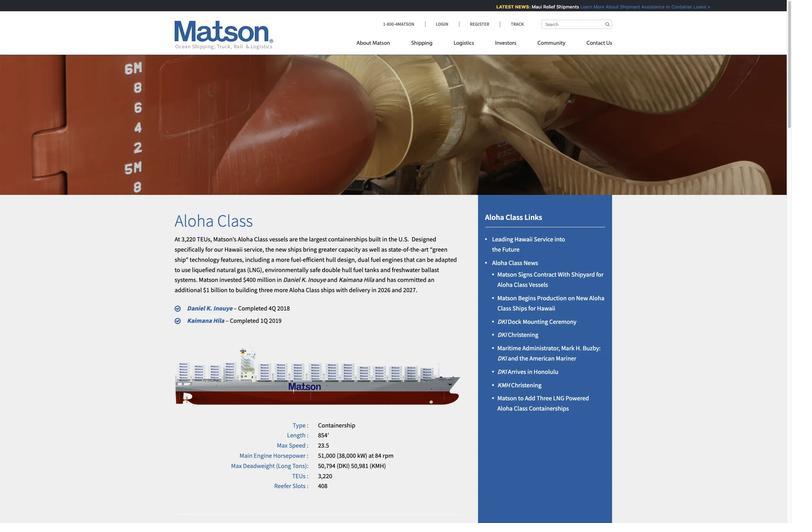 Task type: describe. For each thing, give the bounding box(es) containing it.
class inside at 3,220 teus, matson's aloha class vessels are the largest containerships built in the u.s.  designed specifically for our hawaii service, the new ships bring greater capacity as well as state-of-the-art "green ship" technology features, including a more fuel-efficient hull design, dual fuel engines that can be adapted to use liquefied natural gas (lng), environmentally safe double hull fuel tanks and freshwater ballast systems. matson invested $400 million in
[[254, 235, 268, 244]]

and down has
[[392, 286, 402, 294]]

(long
[[276, 462, 291, 470]]

community link
[[527, 37, 576, 52]]

on
[[568, 294, 575, 302]]

max inside 51,000 (38,000 kw) at 84 rpm max deadweight (long tons):
[[231, 462, 242, 470]]

reefer
[[274, 483, 291, 491]]

4matson
[[396, 21, 415, 27]]

1 vertical spatial fuel
[[353, 266, 363, 274]]

art
[[421, 246, 429, 254]]

and inside at 3,220 teus, matson's aloha class vessels are the largest containerships built in the u.s.  designed specifically for our hawaii service, the new ships bring greater capacity as well as state-of-the-art "green ship" technology features, including a more fuel-efficient hull design, dual fuel engines that can be adapted to use liquefied natural gas (lng), environmentally safe double hull fuel tanks and freshwater ballast systems. matson invested $400 million in
[[380, 266, 391, 274]]

aloha inside the matson signs contract with shipyard for aloha class vessels
[[498, 281, 513, 289]]

begins
[[518, 294, 536, 302]]

to inside "matson to add three lng powered aloha class containerships"
[[518, 395, 524, 403]]

the inside maritime administrator, mark h. buzby: dki and the american mariner
[[520, 355, 528, 363]]

with
[[336, 286, 348, 294]]

about matson link
[[357, 37, 401, 52]]

largest
[[309, 235, 327, 244]]

dki inside maritime administrator, mark h. buzby: dki and the american mariner
[[498, 355, 507, 363]]

mark
[[562, 345, 575, 353]]

state-
[[389, 246, 403, 254]]

matson for matson signs contract with shipyard for aloha class vessels
[[498, 271, 517, 279]]

fuel-
[[291, 256, 303, 264]]

class inside "matson to add three lng powered aloha class containerships"
[[514, 405, 528, 413]]

dki for dock mounting ceremony
[[498, 318, 507, 326]]

ballast
[[422, 266, 439, 274]]

double
[[322, 266, 341, 274]]

1 horizontal spatial hull
[[342, 266, 352, 274]]

new
[[576, 294, 588, 302]]

h.
[[576, 345, 582, 353]]

k. for daniel k. inouye and kaimana hila
[[301, 276, 307, 284]]

track
[[511, 21, 524, 27]]

1 vertical spatial hila
[[213, 317, 224, 325]]

administrator,
[[523, 345, 560, 353]]

(lng),
[[247, 266, 264, 274]]

aloha inside and has committed an additional $1 billion to building three more aloha class ships with delivery in 2026 and 2027.
[[289, 286, 305, 294]]

daniel k. inouye – completed 4q 2018
[[187, 305, 290, 313]]

84
[[375, 452, 382, 460]]

mounting
[[523, 318, 548, 326]]

delivery
[[349, 286, 370, 294]]

horsepower
[[273, 452, 306, 460]]

dual
[[358, 256, 370, 264]]

1 horizontal spatial fuel
[[371, 256, 381, 264]]

51,000
[[318, 452, 336, 460]]

engine
[[254, 452, 272, 460]]

tons):
[[292, 462, 309, 470]]

aloha class
[[175, 210, 253, 231]]

honolulu
[[534, 368, 559, 376]]

1q
[[260, 317, 268, 325]]

service
[[534, 235, 553, 244]]

class up matson's
[[217, 210, 253, 231]]

Search search field
[[542, 20, 612, 29]]

news:
[[511, 4, 526, 10]]

ships inside and has committed an additional $1 billion to building three more aloha class ships with delivery in 2026 and 2027.
[[321, 286, 335, 294]]

invested
[[220, 276, 242, 284]]

to inside and has committed an additional $1 billion to building three more aloha class ships with delivery in 2026 and 2027.
[[229, 286, 234, 294]]

1-
[[383, 21, 387, 27]]

news
[[524, 259, 538, 267]]

aloha up leading
[[485, 212, 504, 222]]

4q
[[269, 305, 276, 313]]

inouye for –
[[213, 305, 233, 313]]

technology
[[190, 256, 220, 264]]

daniel for daniel k. inouye – completed 4q 2018
[[187, 305, 205, 313]]

$400
[[243, 276, 256, 284]]

vessels
[[269, 235, 288, 244]]

or
[[662, 4, 666, 10]]

blue matson logo with ocean, shipping, truck, rail and logistics written beneath it. image
[[175, 21, 274, 50]]

in down environmentally
[[277, 276, 282, 284]]

aloha inside the matson begins production on new aloha class ships for hawaii
[[590, 294, 605, 302]]

liquefied
[[192, 266, 215, 274]]

51,000 (38,000 kw) at 84 rpm max deadweight (long tons):
[[231, 452, 394, 470]]

more inside and has committed an additional $1 billion to building three more aloha class ships with delivery in 2026 and 2027.
[[274, 286, 288, 294]]

0 vertical spatial hila
[[364, 276, 374, 284]]

800-
[[387, 21, 396, 27]]

top menu navigation
[[357, 37, 612, 52]]

class left links
[[506, 212, 523, 222]]

to inside at 3,220 teus, matson's aloha class vessels are the largest containerships built in the u.s.  designed specifically for our hawaii service, the new ships bring greater capacity as well as state-of-the-art "green ship" technology features, including a more fuel-efficient hull design, dual fuel engines that can be adapted to use liquefied natural gas (lng), environmentally safe double hull fuel tanks and freshwater ballast systems. matson invested $400 million in
[[175, 266, 180, 274]]

at 3,220 teus, matson's aloha class vessels are the largest containerships built in the u.s.  designed specifically for our hawaii service, the new ships bring greater capacity as well as state-of-the-art "green ship" technology features, including a more fuel-efficient hull design, dual fuel engines that can be adapted to use liquefied natural gas (lng), environmentally safe double hull fuel tanks and freshwater ballast systems. matson invested $400 million in
[[175, 235, 457, 284]]

>
[[703, 4, 706, 10]]

aloha down future
[[492, 259, 508, 267]]

3,220 inside 3,220 reefer slots :
[[318, 472, 332, 481]]

mariner
[[556, 355, 577, 363]]

class inside and has committed an additional $1 billion to building three more aloha class ships with delivery in 2026 and 2027.
[[306, 286, 320, 294]]

3,220 inside at 3,220 teus, matson's aloha class vessels are the largest containerships built in the u.s.  designed specifically for our hawaii service, the new ships bring greater capacity as well as state-of-the-art "green ship" technology features, including a more fuel-efficient hull design, dual fuel engines that can be adapted to use liquefied natural gas (lng), environmentally safe double hull fuel tanks and freshwater ballast systems. matson invested $400 million in
[[181, 235, 196, 244]]

environmentally
[[265, 266, 309, 274]]

natural
[[217, 266, 236, 274]]

production
[[537, 294, 567, 302]]

including
[[245, 256, 270, 264]]

new
[[275, 246, 287, 254]]

the up state-
[[389, 235, 397, 244]]

aloha class links section
[[469, 195, 621, 524]]

854′ max speed :
[[277, 432, 329, 450]]

can
[[416, 256, 426, 264]]

1-800-4matson
[[383, 21, 415, 27]]

tanks
[[365, 266, 379, 274]]

christening for dki christening
[[508, 331, 539, 339]]

hawaii inside at 3,220 teus, matson's aloha class vessels are the largest containerships built in the u.s.  designed specifically for our hawaii service, the new ships bring greater capacity as well as state-of-the-art "green ship" technology features, including a more fuel-efficient hull design, dual fuel engines that can be adapted to use liquefied natural gas (lng), environmentally safe double hull fuel tanks and freshwater ballast systems. matson invested $400 million in
[[225, 246, 243, 254]]

aloha class news
[[492, 259, 538, 267]]

register link
[[459, 21, 500, 27]]

50,981
[[351, 462, 369, 470]]

hawaii inside leading hawaii service into the future
[[515, 235, 533, 244]]

ship"
[[175, 256, 188, 264]]

design,
[[337, 256, 357, 264]]

slots
[[293, 483, 306, 491]]

well
[[369, 246, 380, 254]]

in inside section
[[528, 368, 533, 376]]

"green
[[430, 246, 448, 254]]

contact
[[587, 41, 605, 46]]

: inside 854′ max speed :
[[307, 442, 309, 450]]

50,794 (dki) 50,981 (kmh) teus :
[[292, 462, 386, 481]]

aloha inside "matson to add three lng powered aloha class containerships"
[[498, 405, 513, 413]]

matson inside "link"
[[373, 41, 390, 46]]

class down future
[[509, 259, 523, 267]]

kw)
[[357, 452, 367, 460]]

ships inside at 3,220 teus, matson's aloha class vessels are the largest containerships built in the u.s.  designed specifically for our hawaii service, the new ships bring greater capacity as well as state-of-the-art "green ship" technology features, including a more fuel-efficient hull design, dual fuel engines that can be adapted to use liquefied natural gas (lng), environmentally safe double hull fuel tanks and freshwater ballast systems. matson invested $400 million in
[[288, 246, 302, 254]]

and down double
[[327, 276, 338, 284]]

kmh
[[498, 381, 510, 389]]

logistics link
[[443, 37, 485, 52]]

committed
[[398, 276, 427, 284]]

3,220 reefer slots :
[[274, 472, 332, 491]]

kaimana hila – completed 1q 2019
[[187, 317, 282, 325]]

1 : from the top
[[307, 422, 309, 430]]

the-
[[410, 246, 421, 254]]

2027.
[[403, 286, 418, 294]]

at
[[369, 452, 374, 460]]

containerships
[[529, 405, 569, 413]]

more
[[589, 4, 600, 10]]

854′
[[318, 432, 329, 440]]



Task type: locate. For each thing, give the bounding box(es) containing it.
(dki)
[[337, 462, 350, 470]]

efficient
[[303, 256, 325, 264]]

matson to add three lng powered aloha class containerships link
[[498, 395, 589, 413]]

matson down kmh
[[498, 395, 517, 403]]

2 vertical spatial hawaii
[[537, 305, 555, 313]]

for down begins
[[529, 305, 536, 313]]

hull down design,
[[342, 266, 352, 274]]

0 horizontal spatial fuel
[[353, 266, 363, 274]]

length
[[287, 432, 306, 440]]

christening for kmh christening
[[511, 381, 542, 389]]

latest news: maui relief shipments learn more about shipment assistance or container loans >
[[492, 4, 706, 10]]

1 horizontal spatial inouye
[[308, 276, 326, 284]]

3 dki from the top
[[498, 355, 507, 363]]

hawaii down production
[[537, 305, 555, 313]]

matson begins production on new aloha class ships for hawaii link
[[498, 294, 605, 313]]

fuel down well
[[371, 256, 381, 264]]

kaimana up with
[[339, 276, 362, 284]]

container
[[667, 4, 688, 10]]

1 vertical spatial completed
[[230, 317, 259, 325]]

type :
[[293, 422, 309, 430]]

that
[[404, 256, 415, 264]]

at
[[175, 235, 180, 244]]

the right are
[[299, 235, 308, 244]]

0 vertical spatial max
[[277, 442, 288, 450]]

matson inside the matson signs contract with shipyard for aloha class vessels
[[498, 271, 517, 279]]

1 horizontal spatial hila
[[364, 276, 374, 284]]

1 horizontal spatial about
[[602, 4, 614, 10]]

christening down dock
[[508, 331, 539, 339]]

aloha right new
[[590, 294, 605, 302]]

dki left dock
[[498, 318, 507, 326]]

greater
[[318, 246, 337, 254]]

the up dki arrives in honolulu
[[520, 355, 528, 363]]

408
[[318, 483, 328, 491]]

be
[[427, 256, 434, 264]]

for right shipyard
[[596, 271, 604, 279]]

and down maritime
[[508, 355, 518, 363]]

0 horizontal spatial inouye
[[213, 305, 233, 313]]

completed down daniel k. inouye – completed 4q 2018
[[230, 317, 259, 325]]

learn more about shipment assistance or container loans > link
[[576, 4, 706, 10]]

k. for daniel k. inouye – completed 4q 2018
[[206, 305, 212, 313]]

0 horizontal spatial max
[[231, 462, 242, 470]]

0 horizontal spatial to
[[175, 266, 180, 274]]

:
[[307, 422, 309, 430], [307, 432, 309, 440], [307, 442, 309, 450], [307, 452, 309, 460], [307, 472, 309, 481], [307, 483, 309, 491]]

matson down 1-
[[373, 41, 390, 46]]

the down leading
[[492, 246, 501, 254]]

fuel
[[371, 256, 381, 264], [353, 266, 363, 274]]

1 horizontal spatial k.
[[301, 276, 307, 284]]

1 vertical spatial daniel
[[187, 305, 205, 313]]

for inside the matson signs contract with shipyard for aloha class vessels
[[596, 271, 604, 279]]

as left well
[[362, 246, 368, 254]]

0 vertical spatial more
[[276, 256, 290, 264]]

0 vertical spatial 3,220
[[181, 235, 196, 244]]

engines
[[382, 256, 403, 264]]

american
[[530, 355, 555, 363]]

0 vertical spatial –
[[234, 305, 237, 313]]

6 : from the top
[[307, 483, 309, 491]]

inouye up kaimana hila – completed 1q 2019
[[213, 305, 233, 313]]

links
[[525, 212, 542, 222]]

1 vertical spatial hull
[[342, 266, 352, 274]]

: right type
[[307, 422, 309, 430]]

matson inside at 3,220 teus, matson's aloha class vessels are the largest containerships built in the u.s.  designed specifically for our hawaii service, the new ships bring greater capacity as well as state-of-the-art "green ship" technology features, including a more fuel-efficient hull design, dual fuel engines that can be adapted to use liquefied natural gas (lng), environmentally safe double hull fuel tanks and freshwater ballast systems. matson invested $400 million in
[[199, 276, 218, 284]]

3,220 up specifically
[[181, 235, 196, 244]]

0 horizontal spatial hull
[[326, 256, 336, 264]]

daniel for daniel k. inouye and kaimana hila
[[283, 276, 300, 284]]

max down the main
[[231, 462, 242, 470]]

for
[[205, 246, 213, 254], [596, 271, 604, 279], [529, 305, 536, 313]]

2 as from the left
[[381, 246, 387, 254]]

23.5
[[318, 442, 329, 450]]

: inside 23.5 main engine horsepower :
[[307, 452, 309, 460]]

1 vertical spatial about
[[357, 41, 371, 46]]

kaimana
[[339, 276, 362, 284], [187, 317, 212, 325]]

max up horsepower
[[277, 442, 288, 450]]

in right arrives
[[528, 368, 533, 376]]

more right 'a'
[[276, 256, 290, 264]]

2026
[[378, 286, 391, 294]]

1 vertical spatial max
[[231, 462, 242, 470]]

more right three
[[274, 286, 288, 294]]

as right well
[[381, 246, 387, 254]]

matson down aloha class news
[[498, 271, 517, 279]]

investors
[[495, 41, 517, 46]]

shipyard
[[572, 271, 595, 279]]

1 vertical spatial more
[[274, 286, 288, 294]]

k.
[[301, 276, 307, 284], [206, 305, 212, 313]]

aloha up "teus,"
[[175, 210, 214, 231]]

1 vertical spatial for
[[596, 271, 604, 279]]

into
[[555, 235, 565, 244]]

0 vertical spatial completed
[[238, 305, 267, 313]]

0 vertical spatial daniel
[[283, 276, 300, 284]]

1 vertical spatial –
[[226, 317, 229, 325]]

aloha class links
[[485, 212, 542, 222]]

hila down daniel k. inouye link
[[213, 317, 224, 325]]

1 vertical spatial hawaii
[[225, 246, 243, 254]]

1 horizontal spatial kaimana
[[339, 276, 362, 284]]

0 horizontal spatial kaimana
[[187, 317, 212, 325]]

0 horizontal spatial hila
[[213, 317, 224, 325]]

4 : from the top
[[307, 452, 309, 460]]

matson inside the matson begins production on new aloha class ships for hawaii
[[498, 294, 517, 302]]

class inside the matson begins production on new aloha class ships for hawaii
[[498, 305, 511, 313]]

are
[[289, 235, 298, 244]]

: inside containership length :
[[307, 432, 309, 440]]

a
[[271, 256, 274, 264]]

0 horizontal spatial k.
[[206, 305, 212, 313]]

ships
[[288, 246, 302, 254], [321, 286, 335, 294]]

4 dki from the top
[[498, 368, 507, 376]]

1 vertical spatial kaimana
[[187, 317, 212, 325]]

1 horizontal spatial –
[[234, 305, 237, 313]]

dki up maritime
[[498, 331, 507, 339]]

daniel down environmentally
[[283, 276, 300, 284]]

max inside 854′ max speed :
[[277, 442, 288, 450]]

1 horizontal spatial to
[[229, 286, 234, 294]]

to down invested in the left bottom of the page
[[229, 286, 234, 294]]

aloha up service,
[[238, 235, 253, 244]]

aloha down kmh
[[498, 405, 513, 413]]

add
[[525, 395, 536, 403]]

2 horizontal spatial to
[[518, 395, 524, 403]]

for inside the matson begins production on new aloha class ships for hawaii
[[529, 305, 536, 313]]

1 vertical spatial inouye
[[213, 305, 233, 313]]

register
[[470, 21, 490, 27]]

rpm
[[383, 452, 394, 460]]

ships
[[513, 305, 527, 313]]

0 vertical spatial hull
[[326, 256, 336, 264]]

about matson
[[357, 41, 390, 46]]

– up kaimana hila – completed 1q 2019
[[234, 305, 237, 313]]

1 dki from the top
[[498, 318, 507, 326]]

for inside at 3,220 teus, matson's aloha class vessels are the largest containerships built in the u.s.  designed specifically for our hawaii service, the new ships bring greater capacity as well as state-of-the-art "green ship" technology features, including a more fuel-efficient hull design, dual fuel engines that can be adapted to use liquefied natural gas (lng), environmentally safe double hull fuel tanks and freshwater ballast systems. matson invested $400 million in
[[205, 246, 213, 254]]

adapted
[[435, 256, 457, 264]]

0 vertical spatial christening
[[508, 331, 539, 339]]

of-
[[403, 246, 410, 254]]

kmh christening
[[498, 381, 542, 389]]

5 : from the top
[[307, 472, 309, 481]]

0 horizontal spatial ships
[[288, 246, 302, 254]]

: right slots
[[307, 483, 309, 491]]

1 vertical spatial to
[[229, 286, 234, 294]]

more
[[276, 256, 290, 264], [274, 286, 288, 294]]

0 vertical spatial about
[[602, 4, 614, 10]]

with
[[558, 271, 570, 279]]

23.5 main engine horsepower :
[[240, 442, 329, 460]]

more inside at 3,220 teus, matson's aloha class vessels are the largest containerships built in the u.s.  designed specifically for our hawaii service, the new ships bring greater capacity as well as state-of-the-art "green ship" technology features, including a more fuel-efficient hull design, dual fuel engines that can be adapted to use liquefied natural gas (lng), environmentally safe double hull fuel tanks and freshwater ballast systems. matson invested $400 million in
[[276, 256, 290, 264]]

class down "daniel k. inouye and kaimana hila" in the left bottom of the page
[[306, 286, 320, 294]]

to left use
[[175, 266, 180, 274]]

hull up double
[[326, 256, 336, 264]]

2 dki from the top
[[498, 331, 507, 339]]

aloha up 2018
[[289, 286, 305, 294]]

loans
[[689, 4, 702, 10]]

0 horizontal spatial for
[[205, 246, 213, 254]]

daniel k. inouye and kaimana hila
[[283, 276, 374, 284]]

3 : from the top
[[307, 442, 309, 450]]

matson up the ships
[[498, 294, 517, 302]]

dock
[[508, 318, 522, 326]]

: right speed
[[307, 442, 309, 450]]

1 horizontal spatial 3,220
[[318, 472, 332, 481]]

3,220 down the 50,794
[[318, 472, 332, 481]]

in left 2026
[[372, 286, 377, 294]]

0 horizontal spatial daniel
[[187, 305, 205, 313]]

1 as from the left
[[362, 246, 368, 254]]

1 horizontal spatial as
[[381, 246, 387, 254]]

dki for christening
[[498, 331, 507, 339]]

1 horizontal spatial ships
[[321, 286, 335, 294]]

matson for matson begins production on new aloha class ships for hawaii
[[498, 294, 517, 302]]

hawaii inside the matson begins production on new aloha class ships for hawaii
[[537, 305, 555, 313]]

class up service,
[[254, 235, 268, 244]]

shipping link
[[401, 37, 443, 52]]

0 vertical spatial k.
[[301, 276, 307, 284]]

1 vertical spatial christening
[[511, 381, 542, 389]]

2 vertical spatial for
[[529, 305, 536, 313]]

contact us link
[[576, 37, 612, 52]]

ceremony
[[550, 318, 577, 326]]

– down daniel k. inouye – completed 4q 2018
[[226, 317, 229, 325]]

matson signs contract with shipyard for aloha class vessels link
[[498, 271, 604, 289]]

0 vertical spatial fuel
[[371, 256, 381, 264]]

class inside the matson signs contract with shipyard for aloha class vessels
[[514, 281, 528, 289]]

lng
[[553, 395, 565, 403]]

0 vertical spatial kaimana
[[339, 276, 362, 284]]

three
[[259, 286, 273, 294]]

2019
[[269, 317, 282, 325]]

hawaii up features,
[[225, 246, 243, 254]]

fuel down "dual"
[[353, 266, 363, 274]]

dki christening
[[498, 331, 539, 339]]

the
[[299, 235, 308, 244], [389, 235, 397, 244], [492, 246, 501, 254], [265, 246, 274, 254], [520, 355, 528, 363]]

0 horizontal spatial hawaii
[[225, 246, 243, 254]]

and
[[380, 266, 391, 274], [327, 276, 338, 284], [376, 276, 386, 284], [392, 286, 402, 294], [508, 355, 518, 363]]

inouye down safe
[[308, 276, 326, 284]]

2 horizontal spatial hawaii
[[537, 305, 555, 313]]

service,
[[244, 246, 264, 254]]

dki up kmh
[[498, 368, 507, 376]]

in right built
[[382, 235, 387, 244]]

(38,000
[[337, 452, 356, 460]]

matson for matson to add three lng powered aloha class containerships
[[498, 395, 517, 403]]

in
[[382, 235, 387, 244], [277, 276, 282, 284], [372, 286, 377, 294], [528, 368, 533, 376]]

inouye for and
[[308, 276, 326, 284]]

0 vertical spatial for
[[205, 246, 213, 254]]

2 vertical spatial to
[[518, 395, 524, 403]]

0 horizontal spatial –
[[226, 317, 229, 325]]

hawaii up future
[[515, 235, 533, 244]]

hila down the tanks
[[364, 276, 374, 284]]

track link
[[500, 21, 524, 27]]

the up 'a'
[[265, 246, 274, 254]]

to left add
[[518, 395, 524, 403]]

$1
[[203, 286, 210, 294]]

and up 2026
[[376, 276, 386, 284]]

hawaii
[[515, 235, 533, 244], [225, 246, 243, 254], [537, 305, 555, 313]]

: right length
[[307, 432, 309, 440]]

0 vertical spatial hawaii
[[515, 235, 533, 244]]

latest
[[492, 4, 510, 10]]

0 vertical spatial inouye
[[308, 276, 326, 284]]

matson up the $1
[[199, 276, 218, 284]]

1 vertical spatial ships
[[321, 286, 335, 294]]

0 horizontal spatial 3,220
[[181, 235, 196, 244]]

0 horizontal spatial as
[[362, 246, 368, 254]]

buzby:
[[583, 345, 601, 353]]

additional
[[175, 286, 202, 294]]

: up tons):
[[307, 452, 309, 460]]

vessels
[[529, 281, 548, 289]]

0 horizontal spatial about
[[357, 41, 371, 46]]

aloha down aloha class news
[[498, 281, 513, 289]]

capacity
[[339, 246, 361, 254]]

banner image
[[0, 44, 787, 195]]

about inside about matson "link"
[[357, 41, 371, 46]]

aloha inside at 3,220 teus, matson's aloha class vessels are the largest containerships built in the u.s.  designed specifically for our hawaii service, the new ships bring greater capacity as well as state-of-the-art "green ship" technology features, including a more fuel-efficient hull design, dual fuel engines that can be adapted to use liquefied natural gas (lng), environmentally safe double hull fuel tanks and freshwater ballast systems. matson invested $400 million in
[[238, 235, 253, 244]]

: inside 50,794 (dki) 50,981 (kmh) teus :
[[307, 472, 309, 481]]

ships down "daniel k. inouye and kaimana hila" in the left bottom of the page
[[321, 286, 335, 294]]

k. up kaimana hila link
[[206, 305, 212, 313]]

dki down maritime
[[498, 355, 507, 363]]

the inside leading hawaii service into the future
[[492, 246, 501, 254]]

dki
[[498, 318, 507, 326], [498, 331, 507, 339], [498, 355, 507, 363], [498, 368, 507, 376]]

completed up 1q
[[238, 305, 267, 313]]

1 vertical spatial k.
[[206, 305, 212, 313]]

class down add
[[514, 405, 528, 413]]

2 : from the top
[[307, 432, 309, 440]]

1 vertical spatial 3,220
[[318, 472, 332, 481]]

and inside maritime administrator, mark h. buzby: dki and the american mariner
[[508, 355, 518, 363]]

dki for arrives in honolulu
[[498, 368, 507, 376]]

investors link
[[485, 37, 527, 52]]

kaimana down daniel k. inouye link
[[187, 317, 212, 325]]

0 vertical spatial to
[[175, 266, 180, 274]]

0 vertical spatial ships
[[288, 246, 302, 254]]

ships down are
[[288, 246, 302, 254]]

and up has
[[380, 266, 391, 274]]

search image
[[606, 22, 610, 26]]

matson signs contract with shipyard for aloha class vessels
[[498, 271, 604, 289]]

1 horizontal spatial daniel
[[283, 276, 300, 284]]

1 horizontal spatial hawaii
[[515, 235, 533, 244]]

k. down environmentally
[[301, 276, 307, 284]]

: inside 3,220 reefer slots :
[[307, 483, 309, 491]]

None search field
[[542, 20, 612, 29]]

2 horizontal spatial for
[[596, 271, 604, 279]]

matson inside "matson to add three lng powered aloha class containerships"
[[498, 395, 517, 403]]

class down signs
[[514, 281, 528, 289]]

contract
[[534, 271, 557, 279]]

christening down dki arrives in honolulu
[[511, 381, 542, 389]]

class left the ships
[[498, 305, 511, 313]]

1 horizontal spatial max
[[277, 442, 288, 450]]

1 horizontal spatial for
[[529, 305, 536, 313]]

freshwater
[[392, 266, 420, 274]]

daniel up kaimana hila link
[[187, 305, 205, 313]]

has
[[387, 276, 396, 284]]

in inside and has committed an additional $1 billion to building three more aloha class ships with delivery in 2026 and 2027.
[[372, 286, 377, 294]]

assistance
[[637, 4, 660, 10]]

for left our on the top of the page
[[205, 246, 213, 254]]

: right teus
[[307, 472, 309, 481]]



Task type: vqa. For each thing, say whether or not it's contained in the screenshot.
'408' at bottom
yes



